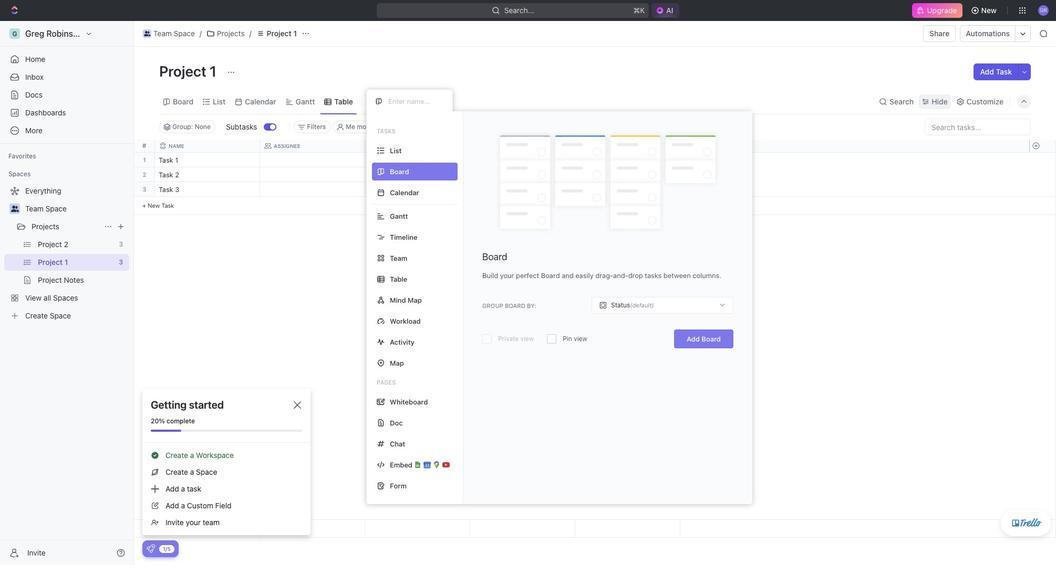 Task type: vqa. For each thing, say whether or not it's contained in the screenshot.
left business time image
no



Task type: locate. For each thing, give the bounding box(es) containing it.
1 horizontal spatial project 1
[[267, 29, 297, 38]]

1 horizontal spatial projects
[[217, 29, 245, 38]]

task down task 3
[[162, 202, 174, 209]]

0 horizontal spatial invite
[[27, 549, 46, 558]]

add for add board
[[687, 335, 700, 344]]

tree inside sidebar "navigation"
[[4, 183, 129, 325]]

0 vertical spatial to do
[[372, 157, 390, 164]]

and
[[562, 272, 574, 280]]

invite inside sidebar "navigation"
[[27, 549, 46, 558]]

team
[[153, 29, 172, 38], [25, 204, 44, 213], [390, 254, 407, 262]]

upgrade link
[[912, 3, 963, 18]]

1 horizontal spatial user group image
[[144, 31, 150, 36]]

1 vertical spatial team
[[25, 204, 44, 213]]

1 to do from the top
[[372, 157, 390, 164]]

row group containing 1 2 3
[[134, 153, 155, 215]]

board
[[173, 97, 193, 106], [482, 252, 507, 263], [541, 272, 560, 280], [702, 335, 721, 344]]

add for add a task
[[166, 485, 179, 494]]

0 horizontal spatial projects link
[[32, 219, 100, 235]]

new up automations
[[981, 6, 997, 15]]

1 horizontal spatial project
[[267, 29, 292, 38]]

1 vertical spatial to
[[372, 172, 380, 179]]

map right mind
[[408, 296, 422, 305]]

3 left task 3
[[143, 186, 146, 193]]

new
[[981, 6, 997, 15], [148, 202, 160, 209]]

invite for invite
[[27, 549, 46, 558]]

list up subtasks button
[[213, 97, 226, 106]]

1 horizontal spatial gantt
[[390, 212, 408, 220]]

0 vertical spatial team space link
[[140, 27, 198, 40]]

‎task for ‎task 2
[[159, 171, 173, 179]]

create
[[166, 451, 188, 460], [166, 468, 188, 477]]

gantt up "timeline"
[[390, 212, 408, 220]]

view right private
[[521, 335, 534, 343]]

1 set priority image from the top
[[574, 153, 590, 169]]

0 horizontal spatial gantt
[[296, 97, 315, 106]]

1 horizontal spatial map
[[408, 296, 422, 305]]

view
[[521, 335, 534, 343], [574, 335, 587, 343]]

0 vertical spatial projects
[[217, 29, 245, 38]]

closed
[[463, 123, 484, 131]]

map down activity
[[390, 359, 404, 368]]

0 horizontal spatial table
[[334, 97, 353, 106]]

gantt inside gantt link
[[296, 97, 315, 106]]

2 to from the top
[[372, 172, 380, 179]]

0 vertical spatial team space
[[153, 29, 195, 38]]

tasks
[[645, 272, 662, 280]]

2 horizontal spatial space
[[196, 468, 217, 477]]

your
[[500, 272, 514, 280], [186, 519, 201, 528]]

1 to from the top
[[372, 157, 380, 164]]

1 horizontal spatial your
[[500, 272, 514, 280]]

task for add task
[[996, 67, 1012, 76]]

map
[[408, 296, 422, 305], [390, 359, 404, 368]]

view button
[[366, 94, 400, 109]]

‎task down ‎task 1
[[159, 171, 173, 179]]

projects
[[217, 29, 245, 38], [32, 222, 59, 231]]

0 horizontal spatial team
[[25, 204, 44, 213]]

your for build
[[500, 272, 514, 280]]

calendar up "timeline"
[[390, 188, 419, 197]]

‎task up ‎task 2
[[159, 156, 173, 164]]

2 vertical spatial task
[[162, 202, 174, 209]]

0 vertical spatial to
[[372, 157, 380, 164]]

0 horizontal spatial hide
[[501, 123, 515, 131]]

1 horizontal spatial space
[[174, 29, 195, 38]]

row
[[155, 140, 681, 153]]

add
[[980, 67, 994, 76], [687, 335, 700, 344], [166, 485, 179, 494], [166, 502, 179, 511]]

2 / from the left
[[249, 29, 252, 38]]

1 vertical spatial projects link
[[32, 219, 100, 235]]

1 horizontal spatial 2
[[175, 171, 179, 179]]

home
[[25, 55, 45, 64]]

3 set priority element from the top
[[574, 183, 590, 199]]

2 view from the left
[[574, 335, 587, 343]]

2 to do from the top
[[372, 172, 390, 179]]

status (default)
[[611, 302, 654, 310]]

customize
[[967, 97, 1004, 106]]

0 vertical spatial invite
[[166, 519, 184, 528]]

view right the pin
[[574, 335, 587, 343]]

0 horizontal spatial space
[[46, 204, 67, 213]]

0 vertical spatial create
[[166, 451, 188, 460]]

create a space
[[166, 468, 217, 477]]

2 vertical spatial to do
[[372, 187, 390, 193]]

1 vertical spatial new
[[148, 202, 160, 209]]

1 vertical spatial map
[[390, 359, 404, 368]]

0 horizontal spatial your
[[186, 519, 201, 528]]

easily
[[576, 272, 594, 280]]

task down ‎task 2
[[159, 185, 173, 194]]

do
[[381, 157, 390, 164], [381, 172, 390, 179], [381, 187, 390, 193]]

a for space
[[190, 468, 194, 477]]

2 to do cell from the top
[[365, 168, 470, 182]]

projects link
[[204, 27, 247, 40], [32, 219, 100, 235]]

list down 'tasks'
[[390, 146, 402, 155]]

0 horizontal spatial team space
[[25, 204, 67, 213]]

doc
[[390, 419, 403, 427]]

drag-
[[596, 272, 613, 280]]

1 create from the top
[[166, 451, 188, 460]]

1 vertical spatial ‎task
[[159, 171, 173, 179]]

1 set priority element from the top
[[574, 153, 590, 169]]

upgrade
[[927, 6, 957, 15]]

0 vertical spatial user group image
[[144, 31, 150, 36]]

3 to from the top
[[372, 187, 380, 193]]

1 vertical spatial space
[[46, 204, 67, 213]]

invite for invite your team
[[166, 519, 184, 528]]

1 2 3
[[143, 157, 146, 193]]

Search tasks... text field
[[925, 119, 1030, 135]]

team space inside tree
[[25, 204, 67, 213]]

1 vertical spatial create
[[166, 468, 188, 477]]

1 to do cell from the top
[[365, 153, 470, 167]]

1 horizontal spatial view
[[574, 335, 587, 343]]

2 set priority element from the top
[[574, 168, 590, 184]]

new inside 'grid'
[[148, 202, 160, 209]]

0 horizontal spatial 3
[[143, 186, 146, 193]]

0 horizontal spatial project
[[159, 63, 206, 80]]

tree
[[4, 183, 129, 325]]

to do
[[372, 157, 390, 164], [372, 172, 390, 179], [372, 187, 390, 193]]

do for ‎task 1
[[381, 157, 390, 164]]

1 horizontal spatial projects link
[[204, 27, 247, 40]]

board link
[[171, 94, 193, 109]]

0 horizontal spatial list
[[213, 97, 226, 106]]

calendar up subtasks button
[[245, 97, 276, 106]]

1 horizontal spatial calendar
[[390, 188, 419, 197]]

your down add a custom field
[[186, 519, 201, 528]]

and-
[[613, 272, 628, 280]]

2 up task 3
[[175, 171, 179, 179]]

1 / from the left
[[200, 29, 202, 38]]

1 horizontal spatial invite
[[166, 519, 184, 528]]

table up mind
[[390, 275, 407, 284]]

0 horizontal spatial user group image
[[11, 206, 19, 212]]

cell
[[260, 153, 365, 167], [470, 153, 575, 167], [260, 168, 365, 182], [470, 168, 575, 182], [260, 182, 365, 197], [470, 182, 575, 197]]

row inside 'grid'
[[155, 140, 681, 153]]

new down task 3
[[148, 202, 160, 209]]

0 horizontal spatial 2
[[143, 171, 146, 178]]

0 horizontal spatial view
[[521, 335, 534, 343]]

docs link
[[4, 87, 129, 104]]

1 vertical spatial team space link
[[25, 201, 127, 218]]

Enter name... field
[[387, 97, 444, 106]]

task up the "customize"
[[996, 67, 1012, 76]]

1 vertical spatial project 1
[[159, 63, 220, 80]]

getting started
[[151, 399, 224, 411]]

grid
[[134, 140, 1056, 539]]

0 vertical spatial gantt
[[296, 97, 315, 106]]

1 vertical spatial do
[[381, 172, 390, 179]]

task inside button
[[996, 67, 1012, 76]]

table
[[334, 97, 353, 106], [390, 275, 407, 284]]

a
[[190, 451, 194, 460], [190, 468, 194, 477], [181, 485, 185, 494], [181, 502, 185, 511]]

1 horizontal spatial /
[[249, 29, 252, 38]]

2 do from the top
[[381, 172, 390, 179]]

0 vertical spatial do
[[381, 157, 390, 164]]

3 do from the top
[[381, 187, 390, 193]]

complete
[[167, 418, 195, 426]]

user group image inside "team space" link
[[144, 31, 150, 36]]

0 vertical spatial set priority image
[[574, 153, 590, 169]]

1 view from the left
[[521, 335, 534, 343]]

1 do from the top
[[381, 157, 390, 164]]

0 vertical spatial team
[[153, 29, 172, 38]]

2 left ‎task 2
[[143, 171, 146, 178]]

0 horizontal spatial /
[[200, 29, 202, 38]]

3 to do from the top
[[372, 187, 390, 193]]

3 to do cell from the top
[[365, 182, 470, 197]]

press space to select this row. row
[[134, 153, 155, 168], [155, 153, 681, 169], [134, 168, 155, 182], [155, 168, 681, 184], [134, 182, 155, 197], [155, 182, 681, 199], [155, 521, 681, 539]]

task for new task
[[162, 202, 174, 209]]

hide right closed
[[501, 123, 515, 131]]

hide
[[932, 97, 948, 106], [501, 123, 515, 131]]

invite
[[166, 519, 184, 528], [27, 549, 46, 558]]

projects inside sidebar "navigation"
[[32, 222, 59, 231]]

1 horizontal spatial team
[[153, 29, 172, 38]]

docs
[[25, 90, 43, 99]]

set priority element
[[574, 153, 590, 169], [574, 168, 590, 184], [574, 183, 590, 199]]

row group
[[134, 153, 155, 215], [155, 153, 681, 215], [1029, 153, 1056, 215], [1029, 521, 1056, 538]]

a up create a space
[[190, 451, 194, 460]]

hide inside button
[[501, 123, 515, 131]]

2 create from the top
[[166, 468, 188, 477]]

create up add a task
[[166, 468, 188, 477]]

1 vertical spatial calendar
[[390, 188, 419, 197]]

subtasks button
[[222, 119, 264, 136]]

private view
[[498, 335, 534, 343]]

onboarding checklist button element
[[147, 545, 155, 554]]

add task button
[[974, 64, 1018, 80]]

1 vertical spatial team space
[[25, 204, 67, 213]]

a for custom
[[181, 502, 185, 511]]

to do for task 3
[[372, 187, 390, 193]]

perfect
[[516, 272, 539, 280]]

0 vertical spatial project
[[267, 29, 292, 38]]

0 vertical spatial to do cell
[[365, 153, 470, 167]]

your right build
[[500, 272, 514, 280]]

2 vertical spatial team
[[390, 254, 407, 262]]

space
[[174, 29, 195, 38], [46, 204, 67, 213], [196, 468, 217, 477]]

add a task
[[166, 485, 201, 494]]

1 vertical spatial to do
[[372, 172, 390, 179]]

2 vertical spatial do
[[381, 187, 390, 193]]

2 set priority image from the top
[[574, 183, 590, 199]]

set priority element for ‎task 2
[[574, 168, 590, 184]]

2 horizontal spatial team
[[390, 254, 407, 262]]

2 vertical spatial to
[[372, 187, 380, 193]]

list link
[[211, 94, 226, 109]]

1 vertical spatial table
[[390, 275, 407, 284]]

1 horizontal spatial hide
[[932, 97, 948, 106]]

table right gantt link at the left top
[[334, 97, 353, 106]]

1 vertical spatial set priority image
[[574, 183, 590, 199]]

2 for 1
[[143, 171, 146, 178]]

1 vertical spatial to do cell
[[365, 168, 470, 182]]

1 inside press space to select this row. row
[[175, 156, 178, 164]]

timeline
[[390, 233, 417, 241]]

0 horizontal spatial projects
[[32, 222, 59, 231]]

0 vertical spatial space
[[174, 29, 195, 38]]

3
[[175, 185, 179, 194], [143, 186, 146, 193]]

to
[[372, 157, 380, 164], [372, 172, 380, 179], [372, 187, 380, 193]]

share button
[[923, 25, 956, 42]]

0 horizontal spatial new
[[148, 202, 160, 209]]

0 vertical spatial your
[[500, 272, 514, 280]]

0 vertical spatial calendar
[[245, 97, 276, 106]]

gantt
[[296, 97, 315, 106], [390, 212, 408, 220]]

pin
[[563, 335, 572, 343]]

0 horizontal spatial calendar
[[245, 97, 276, 106]]

gantt left table link
[[296, 97, 315, 106]]

1 horizontal spatial 3
[[175, 185, 179, 194]]

getting
[[151, 399, 187, 411]]

set priority image
[[574, 153, 590, 169], [574, 183, 590, 199]]

to do cell for ‎task 1
[[365, 153, 470, 167]]

0 vertical spatial ‎task
[[159, 156, 173, 164]]

create for create a workspace
[[166, 451, 188, 460]]

a up task
[[190, 468, 194, 477]]

2 inside 1 2 3
[[143, 171, 146, 178]]

1/5
[[163, 546, 171, 553]]

to do cell
[[365, 153, 470, 167], [365, 168, 470, 182], [365, 182, 470, 197]]

team space link
[[140, 27, 198, 40], [25, 201, 127, 218]]

1 horizontal spatial new
[[981, 6, 997, 15]]

1 ‎task from the top
[[159, 156, 173, 164]]

create a workspace
[[166, 451, 234, 460]]

a for workspace
[[190, 451, 194, 460]]

user group image
[[144, 31, 150, 36], [11, 206, 19, 212]]

spaces
[[8, 170, 31, 178]]

add board
[[687, 335, 721, 344]]

1 vertical spatial your
[[186, 519, 201, 528]]

to for ‎task 2
[[372, 172, 380, 179]]

1 vertical spatial user group image
[[11, 206, 19, 212]]

subtasks
[[226, 122, 257, 131]]

0 horizontal spatial map
[[390, 359, 404, 368]]

2 vertical spatial to do cell
[[365, 182, 470, 197]]

tree containing team space
[[4, 183, 129, 325]]

press space to select this row. row containing task 3
[[155, 182, 681, 199]]

3 down ‎task 2
[[175, 185, 179, 194]]

new inside button
[[981, 6, 997, 15]]

onboarding checklist button image
[[147, 545, 155, 554]]

0 vertical spatial task
[[996, 67, 1012, 76]]

‎task
[[159, 156, 173, 164], [159, 171, 173, 179]]

pin view
[[563, 335, 587, 343]]

add inside add task button
[[980, 67, 994, 76]]

1 vertical spatial project
[[159, 63, 206, 80]]

hide right search
[[932, 97, 948, 106]]

1 vertical spatial projects
[[32, 222, 59, 231]]

share
[[930, 29, 950, 38]]

a left task
[[181, 485, 185, 494]]

2 ‎task from the top
[[159, 171, 173, 179]]

0 vertical spatial new
[[981, 6, 997, 15]]

1 vertical spatial hide
[[501, 123, 515, 131]]

create up create a space
[[166, 451, 188, 460]]

a down add a task
[[181, 502, 185, 511]]



Task type: describe. For each thing, give the bounding box(es) containing it.
0 horizontal spatial project 1
[[159, 63, 220, 80]]

sidebar navigation
[[0, 21, 134, 566]]

automations button
[[961, 26, 1015, 42]]

invite your team
[[166, 519, 220, 528]]

chat
[[390, 440, 405, 449]]

to do for ‎task 1
[[372, 157, 390, 164]]

mind map
[[390, 296, 422, 305]]

set priority element for ‎task 1
[[574, 153, 590, 169]]

home link
[[4, 51, 129, 68]]

show closed button
[[432, 121, 488, 133]]

1 horizontal spatial team space
[[153, 29, 195, 38]]

assignees button
[[381, 121, 430, 133]]

group board by:
[[482, 303, 536, 309]]

grid containing ‎task 1
[[134, 140, 1056, 539]]

team
[[203, 519, 220, 528]]

table link
[[332, 94, 353, 109]]

do for task 3
[[381, 187, 390, 193]]

create for create a space
[[166, 468, 188, 477]]

set priority image
[[574, 168, 590, 184]]

dashboards link
[[4, 105, 129, 121]]

2 vertical spatial space
[[196, 468, 217, 477]]

private
[[498, 335, 519, 343]]

custom
[[187, 502, 213, 511]]

new for new
[[981, 6, 997, 15]]

customize button
[[953, 94, 1007, 109]]

automations
[[966, 29, 1010, 38]]

press space to select this row. row containing 1
[[134, 153, 155, 168]]

projects link inside tree
[[32, 219, 100, 235]]

(default)
[[630, 302, 654, 309]]

view for pin view
[[574, 335, 587, 343]]

hide inside dropdown button
[[932, 97, 948, 106]]

task 3
[[159, 185, 179, 194]]

2 for ‎task
[[175, 171, 179, 179]]

press space to select this row. row containing 2
[[134, 168, 155, 182]]

search button
[[876, 94, 917, 109]]

started
[[189, 399, 224, 411]]

set priority image for 3
[[574, 183, 590, 199]]

to do for ‎task 2
[[372, 172, 390, 179]]

task
[[187, 485, 201, 494]]

0 vertical spatial list
[[213, 97, 226, 106]]

press space to select this row. row containing ‎task 2
[[155, 168, 681, 184]]

close image
[[294, 402, 301, 409]]

to do cell for ‎task 2
[[365, 168, 470, 182]]

#
[[142, 142, 146, 150]]

row group containing ‎task 1
[[155, 153, 681, 215]]

search...
[[504, 6, 534, 15]]

add for add task
[[980, 67, 994, 76]]

hide button
[[497, 121, 520, 133]]

set priority element for task 3
[[574, 183, 590, 199]]

team inside tree
[[25, 204, 44, 213]]

view for private view
[[521, 335, 534, 343]]

to for ‎task 1
[[372, 157, 380, 164]]

between
[[664, 272, 691, 280]]

0 horizontal spatial team space link
[[25, 201, 127, 218]]

assignees
[[394, 123, 425, 131]]

do for ‎task 2
[[381, 172, 390, 179]]

gantt link
[[294, 94, 315, 109]]

inbox
[[25, 73, 44, 81]]

1 vertical spatial gantt
[[390, 212, 408, 220]]

new task
[[148, 202, 174, 209]]

search
[[890, 97, 914, 106]]

drop
[[628, 272, 643, 280]]

tasks
[[377, 128, 396, 135]]

status
[[611, 302, 630, 310]]

build your perfect board and easily drag-and-drop tasks between columns.
[[482, 272, 722, 280]]

calendar link
[[243, 94, 276, 109]]

whiteboard
[[390, 398, 428, 406]]

20%
[[151, 418, 165, 426]]

workspace
[[196, 451, 234, 460]]

user group image inside tree
[[11, 206, 19, 212]]

new for new task
[[148, 202, 160, 209]]

add task
[[980, 67, 1012, 76]]

0 vertical spatial project 1
[[267, 29, 297, 38]]

press space to select this row. row containing ‎task 1
[[155, 153, 681, 169]]

embed
[[390, 461, 413, 470]]

calendar inside calendar link
[[245, 97, 276, 106]]

by:
[[527, 303, 536, 309]]

favorites button
[[4, 150, 40, 163]]

columns.
[[693, 272, 722, 280]]

view button
[[366, 89, 400, 114]]

0 vertical spatial map
[[408, 296, 422, 305]]

project 1 link
[[254, 27, 300, 40]]

press space to select this row. row containing 3
[[134, 182, 155, 197]]

pages
[[377, 379, 396, 386]]

20% complete
[[151, 418, 195, 426]]

‎task 2
[[159, 171, 179, 179]]

dashboards
[[25, 108, 66, 117]]

board
[[505, 303, 525, 309]]

space inside tree
[[46, 204, 67, 213]]

view
[[380, 97, 397, 106]]

form
[[390, 482, 407, 491]]

1 horizontal spatial team space link
[[140, 27, 198, 40]]

add for add a custom field
[[166, 502, 179, 511]]

to for task 3
[[372, 187, 380, 193]]

activity
[[390, 338, 415, 347]]

hide button
[[919, 94, 951, 109]]

‎task 1
[[159, 156, 178, 164]]

to do cell for task 3
[[365, 182, 470, 197]]

1 inside 1 2 3
[[143, 157, 146, 163]]

workload
[[390, 317, 421, 326]]

a for task
[[181, 485, 185, 494]]

your for invite
[[186, 519, 201, 528]]

0 vertical spatial table
[[334, 97, 353, 106]]

new button
[[967, 2, 1003, 19]]

add a custom field
[[166, 502, 232, 511]]

1 vertical spatial task
[[159, 185, 173, 194]]

⌘k
[[633, 6, 645, 15]]

mind
[[390, 296, 406, 305]]

set priority image for 1
[[574, 153, 590, 169]]

build
[[482, 272, 498, 280]]

1 vertical spatial list
[[390, 146, 402, 155]]

0 vertical spatial projects link
[[204, 27, 247, 40]]

show closed
[[445, 123, 484, 131]]

favorites
[[8, 152, 36, 160]]

inbox link
[[4, 69, 129, 86]]

field
[[215, 502, 232, 511]]

show
[[445, 123, 462, 131]]

‎task for ‎task 1
[[159, 156, 173, 164]]



